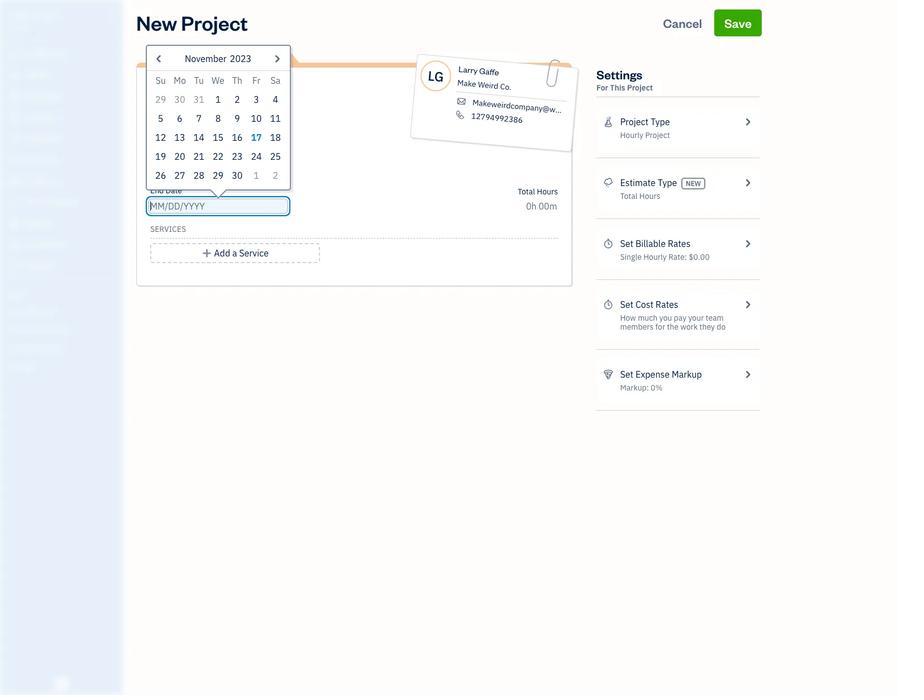 Task type: describe. For each thing, give the bounding box(es) containing it.
30 for 30 button to the right
[[232, 170, 243, 181]]

30 for the top 30 button
[[175, 94, 185, 105]]

larry gaffe make weird co.
[[457, 64, 512, 92]]

client image
[[7, 70, 21, 81]]

team
[[706, 313, 724, 323]]

invoice image
[[7, 112, 21, 124]]

24
[[251, 151, 262, 162]]

3 button
[[247, 90, 266, 109]]

2023
[[230, 53, 251, 64]]

0 vertical spatial 1
[[216, 94, 221, 105]]

1 horizontal spatial 2 button
[[266, 166, 285, 185]]

rates for set cost rates
[[656, 299, 679, 310]]

cancel button
[[653, 10, 713, 36]]

set billable rates
[[621, 238, 691, 249]]

save
[[725, 15, 752, 31]]

14 button
[[190, 128, 209, 147]]

19 button
[[151, 147, 170, 166]]

su
[[156, 75, 166, 86]]

23 button
[[228, 147, 247, 166]]

projects image
[[604, 115, 614, 129]]

co.
[[500, 81, 512, 92]]

1 horizontal spatial hours
[[640, 191, 661, 201]]

0 horizontal spatial hours
[[537, 187, 558, 197]]

envelope image
[[456, 96, 468, 106]]

Project Name text field
[[150, 135, 458, 157]]

set cost rates
[[621, 299, 679, 310]]

29 for the leftmost "29" button
[[155, 94, 166, 105]]

22 button
[[209, 147, 228, 166]]

money image
[[7, 219, 21, 230]]

project up november 2023
[[181, 10, 248, 36]]

3
[[254, 94, 259, 105]]

0 vertical spatial 30 button
[[170, 90, 190, 109]]

6 button
[[170, 109, 190, 128]]

15
[[213, 132, 224, 143]]

november
[[185, 53, 227, 64]]

19
[[155, 151, 166, 162]]

expense image
[[7, 155, 21, 166]]

settings for this project
[[597, 67, 653, 93]]

date
[[166, 186, 182, 196]]

new
[[136, 10, 177, 36]]

phone image
[[455, 110, 467, 120]]

2 for leftmost 2 button
[[235, 94, 240, 105]]

work
[[681, 322, 698, 332]]

5
[[158, 113, 163, 124]]

14
[[194, 132, 204, 143]]

27 button
[[170, 166, 190, 185]]

0%
[[651, 383, 663, 393]]

cost
[[636, 299, 654, 310]]

13 button
[[170, 128, 190, 147]]

1 vertical spatial 29 button
[[209, 166, 228, 185]]

31
[[194, 94, 204, 105]]

a
[[232, 248, 237, 259]]

freshbooks image
[[53, 677, 70, 691]]

for
[[597, 83, 609, 93]]

12794992386
[[471, 111, 524, 125]]

expense
[[636, 369, 670, 380]]

2 for right 2 button
[[273, 170, 278, 181]]

10
[[251, 113, 262, 124]]

markup
[[672, 369, 702, 380]]

lg
[[427, 66, 445, 86]]

they
[[700, 322, 715, 332]]

10 button
[[247, 109, 266, 128]]

services
[[150, 224, 186, 234]]

do
[[717, 322, 726, 332]]

project image
[[7, 176, 21, 187]]

18
[[270, 132, 281, 143]]

new project
[[136, 10, 248, 36]]

weird
[[478, 79, 499, 91]]

8
[[216, 113, 221, 124]]

chevronright image for estimate type
[[743, 176, 753, 189]]

mo
[[174, 75, 186, 86]]

20
[[175, 151, 185, 162]]

turtle inc owner
[[9, 10, 59, 31]]

gaffe
[[479, 65, 500, 78]]

main element
[[0, 0, 151, 695]]

set for set expense markup
[[621, 369, 634, 380]]

billable
[[636, 238, 666, 249]]

17 button
[[247, 128, 266, 147]]

report image
[[7, 261, 21, 272]]

29 for bottom "29" button
[[213, 170, 224, 181]]

your
[[689, 313, 704, 323]]

0 vertical spatial 1 button
[[209, 90, 228, 109]]

the
[[668, 322, 679, 332]]

16 button
[[228, 128, 247, 147]]

team members image
[[8, 307, 120, 316]]

settings
[[597, 67, 643, 82]]

estimate image
[[7, 91, 21, 102]]

25
[[270, 151, 281, 162]]

5 button
[[151, 109, 170, 128]]

apps image
[[8, 290, 120, 298]]

12 button
[[151, 128, 170, 147]]

20 button
[[170, 147, 190, 166]]

new
[[686, 179, 702, 188]]

set expense markup
[[621, 369, 702, 380]]

service
[[239, 248, 269, 259]]

items and services image
[[8, 325, 120, 334]]

th
[[232, 75, 243, 86]]

you
[[660, 313, 673, 323]]

markup:
[[621, 383, 649, 393]]



Task type: locate. For each thing, give the bounding box(es) containing it.
7
[[196, 113, 202, 124]]

total
[[518, 187, 535, 197], [621, 191, 638, 201]]

4
[[273, 94, 278, 105]]

hourly project
[[621, 130, 670, 140]]

set up markup:
[[621, 369, 634, 380]]

hours up the hourly budget text field
[[537, 187, 558, 197]]

End date in  format text field
[[150, 201, 286, 212]]

1 horizontal spatial hourly
[[644, 252, 667, 262]]

november 2023
[[185, 53, 251, 64]]

total hours down estimate
[[621, 191, 661, 201]]

21 button
[[190, 147, 209, 166]]

29 up 5
[[155, 94, 166, 105]]

type
[[651, 116, 670, 127], [658, 177, 678, 188]]

31 button
[[190, 90, 209, 109]]

1 up 8
[[216, 94, 221, 105]]

15 button
[[209, 128, 228, 147]]

30 right add team member image
[[175, 94, 185, 105]]

0 vertical spatial 2 button
[[228, 90, 247, 109]]

0 horizontal spatial total hours
[[518, 187, 558, 197]]

0 vertical spatial 29 button
[[151, 90, 170, 109]]

1 horizontal spatial 2
[[273, 170, 278, 181]]

1 down 24
[[254, 170, 259, 181]]

plus image
[[202, 246, 212, 260]]

members
[[176, 85, 209, 95]]

$0.00
[[689, 252, 710, 262]]

timetracking image
[[604, 237, 614, 250]]

11 button
[[266, 109, 285, 128]]

type left the new
[[658, 177, 678, 188]]

how
[[621, 313, 636, 323]]

1 horizontal spatial 29
[[213, 170, 224, 181]]

4 button
[[266, 90, 285, 109]]

1 horizontal spatial 30 button
[[228, 166, 247, 185]]

1 horizontal spatial 1
[[254, 170, 259, 181]]

29 button down 22
[[209, 166, 228, 185]]

1 button down 24
[[247, 166, 266, 185]]

3 set from the top
[[621, 369, 634, 380]]

project inside settings for this project
[[628, 83, 653, 93]]

6
[[177, 113, 183, 124]]

project right this
[[628, 83, 653, 93]]

1 vertical spatial 1 button
[[247, 166, 266, 185]]

hourly down set billable rates
[[644, 252, 667, 262]]

2 button down th at left top
[[228, 90, 247, 109]]

cancel
[[664, 15, 703, 31]]

1 horizontal spatial 30
[[232, 170, 243, 181]]

1 vertical spatial type
[[658, 177, 678, 188]]

set up single
[[621, 238, 634, 249]]

Project Description text field
[[150, 165, 458, 178]]

2 set from the top
[[621, 299, 634, 310]]

end date
[[150, 186, 182, 196]]

inc
[[43, 10, 59, 21]]

add a service button
[[150, 243, 320, 263]]

add team member image
[[161, 103, 171, 117]]

1 horizontal spatial total hours
[[621, 191, 661, 201]]

1 vertical spatial hourly
[[644, 252, 667, 262]]

1 chevronright image from the top
[[743, 115, 753, 129]]

hourly
[[621, 130, 644, 140], [644, 252, 667, 262]]

2 up 9 at the top of the page
[[235, 94, 240, 105]]

team members
[[155, 85, 209, 95]]

1 horizontal spatial 29 button
[[209, 166, 228, 185]]

0 vertical spatial 29
[[155, 94, 166, 105]]

turtle
[[9, 10, 41, 21]]

28
[[194, 170, 204, 181]]

0 horizontal spatial 1 button
[[209, 90, 228, 109]]

type up hourly project
[[651, 116, 670, 127]]

chevronright image for set expense markup
[[743, 368, 753, 381]]

2 button down 25
[[266, 166, 285, 185]]

29
[[155, 94, 166, 105], [213, 170, 224, 181]]

tu
[[194, 75, 204, 86]]

26 button
[[151, 166, 170, 185]]

type for project type
[[651, 116, 670, 127]]

estimate
[[621, 177, 656, 188]]

dashboard image
[[7, 49, 21, 60]]

1 vertical spatial 29
[[213, 170, 224, 181]]

26
[[155, 170, 166, 181]]

grid
[[151, 71, 285, 185]]

1 vertical spatial 2
[[273, 170, 278, 181]]

total hours
[[518, 187, 558, 197], [621, 191, 661, 201]]

0 vertical spatial set
[[621, 238, 634, 249]]

set
[[621, 238, 634, 249], [621, 299, 634, 310], [621, 369, 634, 380]]

0 horizontal spatial hourly
[[621, 130, 644, 140]]

fr
[[253, 75, 261, 86]]

Hourly Budget text field
[[526, 201, 558, 212]]

1 vertical spatial rates
[[656, 299, 679, 310]]

27
[[175, 170, 185, 181]]

1 horizontal spatial total
[[621, 191, 638, 201]]

how much you pay your team members for the work they do
[[621, 313, 726, 332]]

2 chevronright image from the top
[[743, 176, 753, 189]]

0 horizontal spatial 30
[[175, 94, 185, 105]]

0 horizontal spatial 2 button
[[228, 90, 247, 109]]

much
[[638, 313, 658, 323]]

1 vertical spatial 1
[[254, 170, 259, 181]]

1 vertical spatial 2 button
[[266, 166, 285, 185]]

rates up rate
[[668, 238, 691, 249]]

larry
[[459, 64, 479, 76]]

estimate type
[[621, 177, 678, 188]]

24 button
[[247, 147, 266, 166]]

type for estimate type
[[658, 177, 678, 188]]

total up the hourly budget text field
[[518, 187, 535, 197]]

28 button
[[190, 166, 209, 185]]

1
[[216, 94, 221, 105], [254, 170, 259, 181]]

4 chevronright image from the top
[[743, 368, 753, 381]]

1 vertical spatial 30 button
[[228, 166, 247, 185]]

for
[[656, 322, 666, 332]]

0 vertical spatial type
[[651, 116, 670, 127]]

chevronright image for set billable rates
[[743, 237, 753, 250]]

29 down 22
[[213, 170, 224, 181]]

chart image
[[7, 240, 21, 251]]

set for set cost rates
[[621, 299, 634, 310]]

21
[[194, 151, 204, 162]]

0 horizontal spatial 30 button
[[170, 90, 190, 109]]

30 down 23 on the left of page
[[232, 170, 243, 181]]

project type
[[621, 116, 670, 127]]

add a service
[[214, 248, 269, 259]]

30 button
[[170, 90, 190, 109], [228, 166, 247, 185]]

timetracking image
[[604, 298, 614, 311]]

bank connections image
[[8, 343, 120, 352]]

grid containing su
[[151, 71, 285, 185]]

jp
[[212, 105, 223, 116]]

we
[[212, 75, 225, 86]]

settings image
[[8, 361, 120, 370]]

1 vertical spatial 30
[[232, 170, 243, 181]]

0 vertical spatial hourly
[[621, 130, 644, 140]]

0 horizontal spatial 1
[[216, 94, 221, 105]]

pay
[[674, 313, 687, 323]]

save button
[[715, 10, 762, 36]]

8 button
[[209, 109, 228, 128]]

hours down estimate type
[[640, 191, 661, 201]]

team
[[155, 85, 174, 95]]

this
[[611, 83, 626, 93]]

2 vertical spatial set
[[621, 369, 634, 380]]

1 button down we
[[209, 90, 228, 109]]

13
[[175, 132, 185, 143]]

17
[[251, 132, 262, 143]]

3 chevronright image from the top
[[743, 237, 753, 250]]

project up hourly project
[[621, 116, 649, 127]]

chevronright image for project type
[[743, 115, 753, 129]]

0 horizontal spatial 29 button
[[151, 90, 170, 109]]

hourly down "project type"
[[621, 130, 644, 140]]

payment image
[[7, 134, 21, 145]]

single
[[621, 252, 642, 262]]

rate
[[669, 252, 685, 262]]

estimates image
[[604, 176, 614, 189]]

members
[[621, 322, 654, 332]]

set for set billable rates
[[621, 238, 634, 249]]

end
[[150, 186, 164, 196]]

project down "project type"
[[646, 130, 670, 140]]

markup: 0%
[[621, 383, 663, 393]]

expenses image
[[604, 368, 614, 381]]

total hours up the hourly budget text field
[[518, 187, 558, 197]]

rates
[[668, 238, 691, 249], [656, 299, 679, 310]]

1 set from the top
[[621, 238, 634, 249]]

0 vertical spatial 2
[[235, 94, 240, 105]]

2 down 25
[[273, 170, 278, 181]]

timer image
[[7, 197, 21, 208]]

rates up you
[[656, 299, 679, 310]]

sa
[[271, 75, 281, 86]]

0 horizontal spatial total
[[518, 187, 535, 197]]

set up how
[[621, 299, 634, 310]]

0 horizontal spatial 29
[[155, 94, 166, 105]]

9 button
[[228, 109, 247, 128]]

0 vertical spatial 30
[[175, 94, 185, 105]]

1 vertical spatial set
[[621, 299, 634, 310]]

rates for set billable rates
[[668, 238, 691, 249]]

12
[[155, 132, 166, 143]]

owner
[[9, 22, 30, 31]]

29 button down su
[[151, 90, 170, 109]]

11
[[270, 113, 281, 124]]

1 horizontal spatial 1 button
[[247, 166, 266, 185]]

make
[[457, 78, 477, 89]]

23
[[232, 151, 243, 162]]

total down estimate
[[621, 191, 638, 201]]

0 vertical spatial rates
[[668, 238, 691, 249]]

chevronright image
[[743, 115, 753, 129], [743, 176, 753, 189], [743, 237, 753, 250], [743, 368, 753, 381]]

0 horizontal spatial 2
[[235, 94, 240, 105]]

chevronright image
[[743, 298, 753, 311]]



Task type: vqa. For each thing, say whether or not it's contained in the screenshot.


